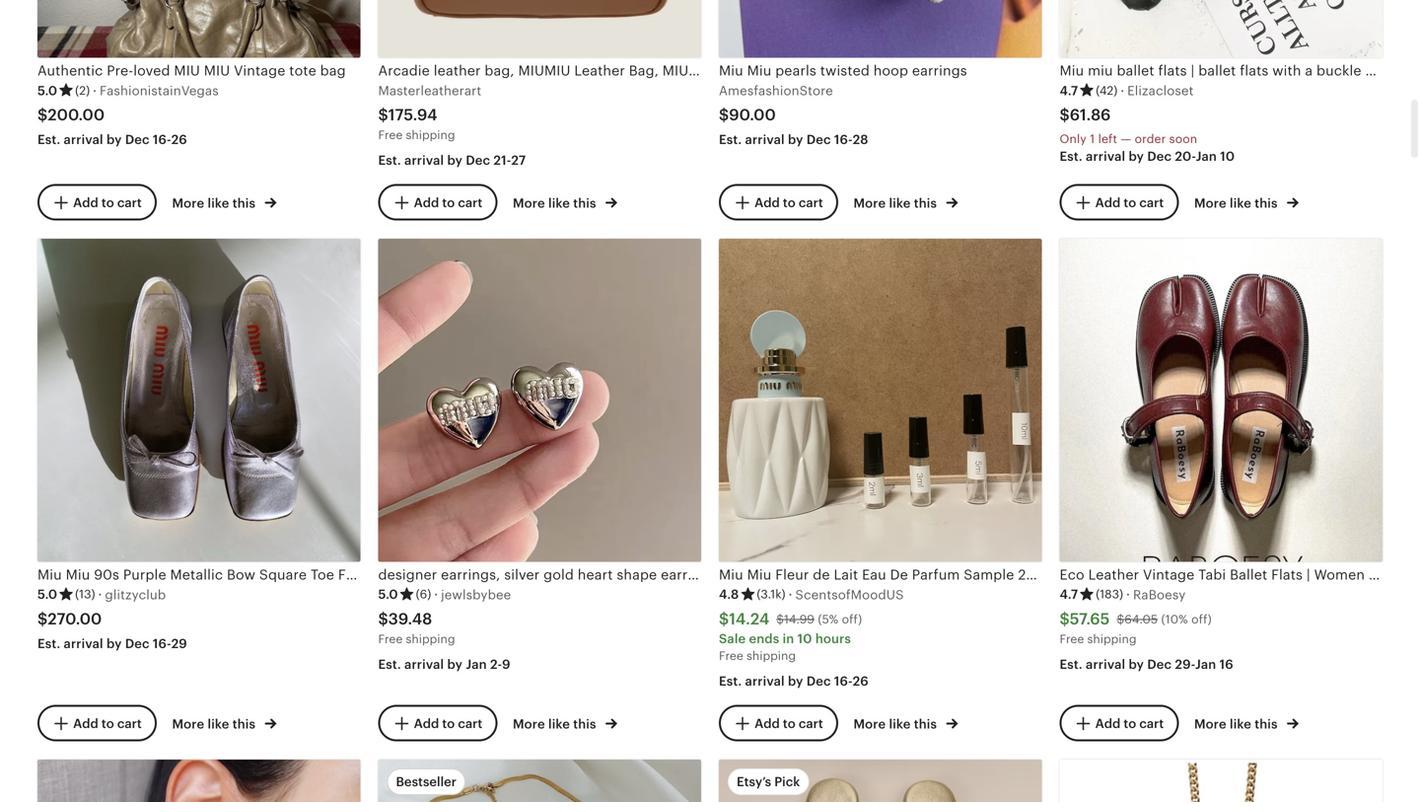Task type: locate. For each thing, give the bounding box(es) containing it.
like for 90.00
[[889, 196, 911, 211]]

16- inside '$ 200.00 est. arrival by dec 16-26'
[[153, 132, 171, 147]]

like for 175.94
[[549, 196, 570, 211]]

to down $ 270.00 est. arrival by dec 16-29
[[102, 716, 114, 731]]

shipping inside $ 57.65 $ 64.05 (10% off) free shipping
[[1088, 632, 1137, 646]]

miu up 90.00
[[719, 63, 744, 78]]

add to cart
[[73, 195, 142, 210], [414, 195, 483, 210], [755, 195, 824, 210], [1096, 195, 1164, 210], [73, 716, 142, 731], [414, 716, 483, 731], [755, 716, 824, 731], [1096, 716, 1164, 731]]

arrival down left
[[1086, 149, 1126, 164]]

2 product video element from the left
[[378, 759, 701, 802]]

1 off) from the left
[[842, 613, 863, 626]]

4.7 for 61.86
[[1060, 83, 1079, 98]]

add to cart button down est. arrival by jan 2-9
[[378, 705, 498, 742]]

4.8
[[719, 587, 739, 602]]

$ for 14.24
[[719, 610, 729, 628]]

saint-laurent ysljoe chain gold logo sheepskin bucket bag shoulder bag crossbody bag mini women's black image
[[1060, 759, 1383, 802]]

cart down $ 90.00 est. arrival by dec 16-28
[[799, 195, 824, 210]]

add down est. arrival by dec 21-27
[[414, 195, 439, 210]]

0 vertical spatial 4.7
[[1060, 83, 1079, 98]]

gold
[[544, 567, 574, 582]]

off) right (10%
[[1192, 613, 1212, 626]]

this for 200.00
[[233, 196, 256, 211]]

$ inside $ 270.00 est. arrival by dec 16-29
[[37, 610, 48, 628]]

26 down the authentic pre-loved miu miu vintage tote bag
[[171, 132, 187, 147]]

1 4.7 from the top
[[1060, 83, 1079, 98]]

cart up the kylie gold earrings · 18k gold plated chunky waterdrop earrings · dome teardrop hoop stud earrings · vintage gold hoops  · celebrity hoops image
[[117, 716, 142, 731]]

est. down the 270.00
[[37, 636, 60, 651]]

·
[[93, 83, 97, 98], [1121, 83, 1125, 98], [98, 587, 102, 602], [434, 587, 438, 602], [789, 587, 793, 602], [1127, 587, 1131, 602]]

add for 61.86
[[1096, 195, 1121, 210]]

4.7 for 57.65
[[1060, 587, 1079, 602]]

29-
[[1175, 657, 1196, 672]]

$ for 39.48
[[378, 610, 389, 628]]

cart for 39.48
[[458, 716, 483, 731]]

$ inside $ 90.00 est. arrival by dec 16-28
[[719, 106, 729, 124]]

0 vertical spatial 26
[[171, 132, 187, 147]]

est. down $ 39.48 free shipping
[[378, 657, 401, 672]]

earrings,
[[441, 567, 501, 582], [661, 567, 720, 582]]

1 horizontal spatial 26
[[853, 674, 869, 689]]

to for 90.00
[[783, 195, 796, 210]]

shipping down 39.48
[[406, 632, 455, 646]]

(42)
[[1096, 84, 1118, 97]]

4.7 down 3ml,
[[1060, 587, 1079, 602]]

cart down est. arrival by jan 2-9
[[458, 716, 483, 731]]

1 horizontal spatial miu
[[204, 63, 230, 78]]

this for 90.00
[[914, 196, 937, 211]]

$ inside '$ 200.00 est. arrival by dec 16-26'
[[37, 106, 48, 124]]

by left 29
[[107, 636, 122, 651]]

to down $ 90.00 est. arrival by dec 16-28
[[783, 195, 796, 210]]

add to cart down est. arrival by dec 29-jan 16
[[1096, 716, 1164, 731]]

loved
[[133, 63, 170, 78]]

more like this for 90.00
[[854, 196, 941, 211]]

free down 39.48
[[378, 632, 403, 646]]

14.99
[[784, 613, 815, 626]]

shipping down 175.94
[[406, 128, 455, 142]]

designer earrings, silver gold heart shape earrings, gifts for her image
[[378, 239, 701, 562]]

miu miu ballet flats | ballet flats with a buckle detail, leather strap ballet flats, satin shoes, satin flats, women's shoes image
[[1060, 0, 1383, 58]]

more like this link for 175.94
[[513, 192, 617, 212]]

add to cart button down $ 90.00 est. arrival by dec 16-28
[[719, 184, 838, 221]]

off) inside $ 57.65 $ 64.05 (10% off) free shipping
[[1192, 613, 1212, 626]]

add
[[73, 195, 98, 210], [414, 195, 439, 210], [755, 195, 780, 210], [1096, 195, 1121, 210], [73, 716, 98, 731], [414, 716, 439, 731], [755, 716, 780, 731], [1096, 716, 1121, 731]]

10 right 'in'
[[798, 631, 812, 646]]

add down left
[[1096, 195, 1121, 210]]

miu left vintage
[[204, 63, 230, 78]]

10 inside '$ 14.24 $ 14.99 (5% off) sale ends in 10 hours free shipping'
[[798, 631, 812, 646]]

add down $ 270.00 est. arrival by dec 16-29
[[73, 716, 98, 731]]

$ for 175.94
[[378, 106, 389, 124]]

cart down est. arrival by dec 21-27
[[458, 195, 483, 210]]

1 vertical spatial 26
[[853, 674, 869, 689]]

est. down 57.65
[[1060, 657, 1083, 672]]

0 horizontal spatial miu
[[174, 63, 200, 78]]

by down 'in'
[[788, 674, 804, 689]]

by left "2-"
[[447, 657, 463, 672]]

sample
[[964, 567, 1015, 582]]

add down est. arrival by dec 16-26
[[755, 716, 780, 731]]

to down — at right
[[1124, 195, 1137, 210]]

$ inside the $ 61.86 only 1 left — order soon est. arrival by dec 20-jan 10
[[1060, 106, 1070, 124]]

earrings, up 4.8
[[661, 567, 720, 582]]

dec left 29
[[125, 636, 150, 651]]

cart down order
[[1140, 195, 1164, 210]]

add to cart down est. arrival by jan 2-9
[[414, 716, 483, 731]]

· for 270.00
[[98, 587, 102, 602]]

10 inside the $ 61.86 only 1 left — order soon est. arrival by dec 20-jan 10
[[1221, 149, 1235, 164]]

16- inside $ 90.00 est. arrival by dec 16-28
[[835, 132, 853, 147]]

miu miu 90s purple metallic bow square toe flat loafers image
[[37, 239, 361, 562]]

1 horizontal spatial product video element
[[378, 759, 701, 802]]

free inside $ 57.65 $ 64.05 (10% off) free shipping
[[1060, 632, 1085, 646]]

to down est. arrival by dec 21-27
[[442, 195, 455, 210]]

shipping inside $ 175.94 free shipping
[[406, 128, 455, 142]]

16
[[1220, 657, 1234, 672]]

more for 200.00
[[172, 196, 204, 211]]

by down — at right
[[1129, 149, 1144, 164]]

5.0 down authentic
[[37, 83, 57, 98]]

· for 39.48
[[434, 587, 438, 602]]

add up bestseller
[[414, 716, 439, 731]]

earrings, left silver
[[441, 567, 501, 582]]

26 down '$ 14.24 $ 14.99 (5% off) sale ends in 10 hours free shipping'
[[853, 674, 869, 689]]

authentic pre-loved miu miu vintage tote bag
[[37, 63, 346, 78]]

like
[[208, 196, 229, 211], [549, 196, 570, 211], [889, 196, 911, 211], [1230, 196, 1252, 211], [208, 717, 229, 732], [549, 717, 570, 732], [889, 717, 911, 732], [1230, 717, 1252, 732]]

miu
[[719, 63, 744, 78], [747, 63, 772, 78], [37, 567, 62, 582], [66, 567, 90, 582], [719, 567, 744, 582], [747, 567, 772, 582]]

more for 90.00
[[854, 196, 886, 211]]

by inside the $ 61.86 only 1 left — order soon est. arrival by dec 20-jan 10
[[1129, 149, 1144, 164]]

add to cart down est. arrival by dec 21-27
[[414, 195, 483, 210]]

jan inside the $ 61.86 only 1 left — order soon est. arrival by dec 20-jan 10
[[1196, 149, 1217, 164]]

1 horizontal spatial off)
[[1192, 613, 1212, 626]]

4.7
[[1060, 83, 1079, 98], [1060, 587, 1079, 602]]

product video element
[[37, 759, 361, 802], [378, 759, 701, 802]]

shipping down 57.65
[[1088, 632, 1137, 646]]

add to cart button
[[37, 184, 157, 221], [378, 184, 498, 221], [719, 184, 838, 221], [1060, 184, 1179, 221], [37, 705, 157, 742], [378, 705, 498, 742], [719, 705, 838, 742], [1060, 705, 1179, 742]]

0 horizontal spatial 26
[[171, 132, 187, 147]]

· for 61.86
[[1121, 83, 1125, 98]]

off) right the (5%
[[842, 613, 863, 626]]

this for 39.48
[[573, 717, 596, 732]]

0 horizontal spatial product video element
[[37, 759, 361, 802]]

dec inside '$ 200.00 est. arrival by dec 16-26'
[[125, 132, 150, 147]]

hoop
[[874, 63, 909, 78]]

16- inside $ 270.00 est. arrival by dec 16-29
[[153, 636, 171, 651]]

cart down '$ 200.00 est. arrival by dec 16-26'
[[117, 195, 142, 210]]

soon
[[1170, 132, 1198, 146]]

10 right 20-
[[1221, 149, 1235, 164]]

add to cart down $ 270.00 est. arrival by dec 16-29
[[73, 716, 142, 731]]

flat
[[338, 567, 363, 582]]

0 horizontal spatial earrings,
[[441, 567, 501, 582]]

est. arrival by dec 16-26
[[719, 674, 869, 689]]

1 earrings, from the left
[[441, 567, 501, 582]]

to down est. arrival by jan 2-9
[[442, 716, 455, 731]]

add down $ 90.00 est. arrival by dec 16-28
[[755, 195, 780, 210]]

add to cart button for 61.86
[[1060, 184, 1179, 221]]

add to cart button for 200.00
[[37, 184, 157, 221]]

ends
[[749, 631, 780, 646]]

add for 270.00
[[73, 716, 98, 731]]

de
[[813, 567, 830, 582]]

hours
[[816, 631, 851, 646]]

5.0 for 270.00
[[37, 587, 57, 602]]

$ 200.00 est. arrival by dec 16-26
[[37, 106, 187, 147]]

add to cart button down '$ 200.00 est. arrival by dec 16-26'
[[37, 184, 157, 221]]

arrival inside $ 270.00 est. arrival by dec 16-29
[[64, 636, 103, 651]]

off) inside '$ 14.24 $ 14.99 (5% off) sale ends in 10 hours free shipping'
[[842, 613, 863, 626]]

dec inside the $ 61.86 only 1 left — order soon est. arrival by dec 20-jan 10
[[1148, 149, 1172, 164]]

0 vertical spatial 10
[[1221, 149, 1235, 164]]

0 horizontal spatial 10
[[798, 631, 812, 646]]

arrival inside $ 90.00 est. arrival by dec 16-28
[[745, 132, 785, 147]]

miu miu fleur de lait eau de parfum sample 2ml, 3ml, 5ml, 10ml
[[719, 567, 1150, 582]]

dec down order
[[1148, 149, 1172, 164]]

1 vertical spatial 10
[[798, 631, 812, 646]]

est. arrival by dec 29-jan 16
[[1060, 657, 1234, 672]]

etsy's pick link
[[719, 759, 1042, 802]]

free
[[378, 128, 403, 142], [378, 632, 403, 646], [1060, 632, 1085, 646], [719, 649, 744, 662]]

cart down est. arrival by dec 29-jan 16
[[1140, 716, 1164, 731]]

5.0 up the 270.00
[[37, 587, 57, 602]]

0 horizontal spatial off)
[[842, 613, 863, 626]]

jan down soon at the right top of the page
[[1196, 149, 1217, 164]]

miu miu fleur de lait eau de parfum sample 2ml, 3ml, 5ml, 10ml image
[[719, 239, 1042, 562]]

dec left 28
[[807, 132, 831, 147]]

arrival down ends
[[745, 674, 785, 689]]

by left 28
[[788, 132, 804, 147]]

add for 90.00
[[755, 195, 780, 210]]

add to cart button down est. arrival by dec 21-27
[[378, 184, 498, 221]]

est. down $ 175.94 free shipping
[[378, 153, 401, 168]]

arrival
[[745, 132, 785, 147], [64, 132, 103, 147], [1086, 149, 1126, 164], [405, 153, 444, 168], [64, 636, 103, 651], [405, 657, 444, 672], [1086, 657, 1126, 672], [745, 674, 785, 689]]

16- down loved
[[153, 132, 171, 147]]

est. down sale
[[719, 674, 742, 689]]

arcadie leather bag, miumiu leather bag, miu miu leather bag, miumiu cross body bag, miumiu women bag, miumiu shoulder bag, miumiu, miu miu image
[[378, 0, 701, 58]]

this
[[233, 196, 256, 211], [573, 196, 596, 211], [914, 196, 937, 211], [1255, 196, 1278, 211], [233, 717, 256, 732], [573, 717, 596, 732], [914, 717, 937, 732], [1255, 717, 1278, 732]]

175.94
[[389, 106, 438, 124]]

miu
[[174, 63, 200, 78], [204, 63, 230, 78]]

miu up the (13)
[[66, 567, 90, 582]]

add to cart down $ 90.00 est. arrival by dec 16-28
[[755, 195, 824, 210]]

this for 175.94
[[573, 196, 596, 211]]

more like this link for 61.86
[[1195, 192, 1299, 212]]

miu miu 90s purple metallic bow square toe flat loafers
[[37, 567, 416, 582]]

add to cart button down est. arrival by dec 16-26
[[719, 705, 838, 742]]

embroidered goldfish velvet mules - women velvet slippers, luxury slippers, wedding slippers, bridal shower gifts, wedding flats image
[[719, 759, 1042, 802]]

to down '$ 200.00 est. arrival by dec 16-26'
[[102, 195, 114, 210]]

more
[[172, 196, 204, 211], [513, 196, 545, 211], [854, 196, 886, 211], [1195, 196, 1227, 211], [172, 717, 204, 732], [513, 717, 545, 732], [854, 717, 886, 732], [1195, 717, 1227, 732]]

more like this
[[172, 196, 259, 211], [513, 196, 600, 211], [854, 196, 941, 211], [1195, 196, 1281, 211], [172, 717, 259, 732], [513, 717, 600, 732], [854, 717, 941, 732], [1195, 717, 1281, 732]]

shipping
[[406, 128, 455, 142], [406, 632, 455, 646], [1088, 632, 1137, 646], [747, 649, 796, 662]]

$ for 61.86
[[1060, 106, 1070, 124]]

more for 175.94
[[513, 196, 545, 211]]

to
[[102, 195, 114, 210], [442, 195, 455, 210], [783, 195, 796, 210], [1124, 195, 1137, 210], [102, 716, 114, 731], [442, 716, 455, 731], [783, 716, 796, 731], [1124, 716, 1137, 731]]

more for 39.48
[[513, 717, 545, 732]]

est. inside '$ 200.00 est. arrival by dec 16-26'
[[37, 132, 60, 147]]

twisted
[[821, 63, 870, 78]]

est. down 200.00
[[37, 132, 60, 147]]

est. down only
[[1060, 149, 1083, 164]]

16- down miu miu pearls twisted hoop earrings
[[835, 132, 853, 147]]

2 4.7 from the top
[[1060, 587, 1079, 602]]

26
[[171, 132, 187, 147], [853, 674, 869, 689]]

more like this for 270.00
[[172, 717, 259, 732]]

$ for 90.00
[[719, 106, 729, 124]]

16- down purple
[[153, 636, 171, 651]]

dec left 29- on the right
[[1148, 657, 1172, 672]]

1 product video element from the left
[[37, 759, 361, 802]]

miu left pearls on the top of page
[[747, 63, 772, 78]]

dec
[[807, 132, 831, 147], [125, 132, 150, 147], [1148, 149, 1172, 164], [466, 153, 490, 168], [125, 636, 150, 651], [1148, 657, 1172, 672], [807, 674, 831, 689]]

more for 270.00
[[172, 717, 204, 732]]

silver
[[504, 567, 540, 582]]

etsy's pick
[[737, 774, 800, 789]]

more like this link
[[172, 192, 277, 212], [513, 192, 617, 212], [854, 192, 958, 212], [1195, 192, 1299, 212], [172, 713, 277, 733], [513, 713, 617, 733], [854, 713, 958, 733], [1195, 713, 1299, 733]]

4.7 up 61.86
[[1060, 83, 1079, 98]]

designer earrings, silver gold heart shape earrings, gifts for her
[[378, 567, 803, 582]]

to for 200.00
[[102, 195, 114, 210]]

to for 270.00
[[102, 716, 114, 731]]

add to cart button down — at right
[[1060, 184, 1179, 221]]

$ 57.65 $ 64.05 (10% off) free shipping
[[1060, 610, 1212, 646]]

2 off) from the left
[[1192, 613, 1212, 626]]

est.
[[719, 132, 742, 147], [37, 132, 60, 147], [1060, 149, 1083, 164], [378, 153, 401, 168], [37, 636, 60, 651], [378, 657, 401, 672], [1060, 657, 1083, 672], [719, 674, 742, 689]]

free down 175.94
[[378, 128, 403, 142]]

$
[[378, 106, 389, 124], [719, 106, 729, 124], [37, 106, 48, 124], [1060, 106, 1070, 124], [37, 610, 48, 628], [378, 610, 389, 628], [719, 610, 729, 628], [1060, 610, 1070, 628], [777, 613, 784, 626], [1117, 613, 1125, 626]]

16- for 270.00
[[153, 636, 171, 651]]

1 vertical spatial 4.7
[[1060, 587, 1079, 602]]

add to cart button down est. arrival by dec 29-jan 16
[[1060, 705, 1179, 742]]

16-
[[835, 132, 853, 147], [153, 132, 171, 147], [153, 636, 171, 651], [835, 674, 853, 689]]

by inside '$ 200.00 est. arrival by dec 16-26'
[[107, 132, 122, 147]]

3ml,
[[1051, 567, 1081, 582]]

miu up 4.8
[[719, 567, 744, 582]]

· right (2)
[[93, 83, 97, 98]]

add to cart down '$ 200.00 est. arrival by dec 16-26'
[[73, 195, 142, 210]]

add to cart for 90.00
[[755, 195, 824, 210]]

$ inside $ 175.94 free shipping
[[378, 106, 389, 124]]

20-
[[1175, 149, 1196, 164]]

off)
[[842, 613, 863, 626], [1192, 613, 1212, 626]]

arrival down 90.00
[[745, 132, 785, 147]]

est. arrival by jan 2-9
[[378, 657, 511, 672]]

more like this link for 90.00
[[854, 192, 958, 212]]

shipping down ends
[[747, 649, 796, 662]]

add to cart button down $ 270.00 est. arrival by dec 16-29
[[37, 705, 157, 742]]

1 horizontal spatial earrings,
[[661, 567, 720, 582]]

mother of pearl heart necklace, vintage heart necklace, small gold heart necklace, minimalist layered necklace, christmas gift for her image
[[378, 759, 701, 802]]

jan
[[1196, 149, 1217, 164], [466, 657, 487, 672], [1196, 657, 1217, 672]]

5.0 for 200.00
[[37, 83, 57, 98]]

eco leather vintage tabi ballet flats | women split toe adjustable strap mary jane shoes | retro brown black red white split toe tabi shoes image
[[1060, 239, 1383, 562]]

free down 57.65
[[1060, 632, 1085, 646]]

$ 39.48 free shipping
[[378, 610, 455, 646]]

to down est. arrival by dec 16-26
[[783, 716, 796, 731]]

add to cart for 175.94
[[414, 195, 483, 210]]

$ inside $ 39.48 free shipping
[[378, 610, 389, 628]]

1 horizontal spatial 10
[[1221, 149, 1235, 164]]

by
[[788, 132, 804, 147], [107, 132, 122, 147], [1129, 149, 1144, 164], [447, 153, 463, 168], [107, 636, 122, 651], [447, 657, 463, 672], [1129, 657, 1144, 672], [788, 674, 804, 689]]

· right the (13)
[[98, 587, 102, 602]]

arrival down 200.00
[[64, 132, 103, 147]]

off) for 57.65
[[1192, 613, 1212, 626]]

to for 175.94
[[442, 195, 455, 210]]

· right '(6)'
[[434, 587, 438, 602]]



Task type: vqa. For each thing, say whether or not it's contained in the screenshot.
57.65 Off)
yes



Task type: describe. For each thing, give the bounding box(es) containing it.
26 inside '$ 200.00 est. arrival by dec 16-26'
[[171, 132, 187, 147]]

miu up the 270.00
[[37, 567, 62, 582]]

toe
[[311, 567, 334, 582]]

more like this link for 200.00
[[172, 192, 277, 212]]

free inside $ 175.94 free shipping
[[378, 128, 403, 142]]

bow
[[227, 567, 256, 582]]

29
[[171, 636, 187, 651]]

21-
[[494, 153, 511, 168]]

arrival down $ 175.94 free shipping
[[405, 153, 444, 168]]

1
[[1090, 132, 1095, 146]]

2 earrings, from the left
[[661, 567, 720, 582]]

est. inside $ 90.00 est. arrival by dec 16-28
[[719, 132, 742, 147]]

dec inside $ 270.00 est. arrival by dec 16-29
[[125, 636, 150, 651]]

shipping inside '$ 14.24 $ 14.99 (5% off) sale ends in 10 hours free shipping'
[[747, 649, 796, 662]]

only
[[1060, 132, 1087, 146]]

tote
[[289, 63, 317, 78]]

39.48
[[389, 610, 432, 628]]

shape
[[617, 567, 657, 582]]

(10%
[[1162, 613, 1189, 626]]

—
[[1121, 132, 1132, 146]]

order
[[1135, 132, 1166, 146]]

est. inside the $ 61.86 only 1 left — order soon est. arrival by dec 20-jan 10
[[1060, 149, 1083, 164]]

more like this link for 270.00
[[172, 713, 277, 733]]

add down est. arrival by dec 29-jan 16
[[1096, 716, 1121, 731]]

more like this for 175.94
[[513, 196, 600, 211]]

(13)
[[75, 588, 95, 601]]

9
[[502, 657, 511, 672]]

to for 39.48
[[442, 716, 455, 731]]

bestseller link
[[378, 759, 701, 802]]

for
[[758, 567, 777, 582]]

cart for 175.94
[[458, 195, 483, 210]]

270.00
[[48, 610, 102, 628]]

· for 200.00
[[93, 83, 97, 98]]

28
[[853, 132, 869, 147]]

(183)
[[1096, 588, 1124, 601]]

off) for 14.24
[[842, 613, 863, 626]]

arrival inside '$ 200.00 est. arrival by dec 16-26'
[[64, 132, 103, 147]]

vintage
[[234, 63, 286, 78]]

purple
[[123, 567, 166, 582]]

cart for 90.00
[[799, 195, 824, 210]]

add for 39.48
[[414, 716, 439, 731]]

like for 61.86
[[1230, 196, 1252, 211]]

$ 90.00 est. arrival by dec 16-28
[[719, 106, 869, 147]]

16- down hours
[[835, 674, 853, 689]]

square
[[259, 567, 307, 582]]

add to cart for 39.48
[[414, 716, 483, 731]]

add for 200.00
[[73, 195, 98, 210]]

free inside $ 39.48 free shipping
[[378, 632, 403, 646]]

add to cart button for 270.00
[[37, 705, 157, 742]]

free inside '$ 14.24 $ 14.99 (5% off) sale ends in 10 hours free shipping'
[[719, 649, 744, 662]]

2ml,
[[1018, 567, 1047, 582]]

$ for 270.00
[[37, 610, 48, 628]]

by down $ 57.65 $ 64.05 (10% off) free shipping
[[1129, 657, 1144, 672]]

$ 14.24 $ 14.99 (5% off) sale ends in 10 hours free shipping
[[719, 610, 863, 662]]

product video element for the kylie gold earrings · 18k gold plated chunky waterdrop earrings · dome teardrop hoop stud earrings · vintage gold hoops  · celebrity hoops image
[[37, 759, 361, 802]]

$ 61.86 only 1 left — order soon est. arrival by dec 20-jan 10
[[1060, 106, 1235, 164]]

kylie gold earrings · 18k gold plated chunky waterdrop earrings · dome teardrop hoop stud earrings · vintage gold hoops  · celebrity hoops image
[[37, 759, 361, 802]]

eau
[[862, 567, 887, 582]]

64.05
[[1125, 613, 1158, 626]]

jan left 16
[[1196, 657, 1217, 672]]

est. inside $ 270.00 est. arrival by dec 16-29
[[37, 636, 60, 651]]

more like this for 61.86
[[1195, 196, 1281, 211]]

add to cart for 270.00
[[73, 716, 142, 731]]

57.65
[[1070, 610, 1110, 628]]

5ml,
[[1084, 567, 1114, 582]]

designer
[[378, 567, 437, 582]]

dec down hours
[[807, 674, 831, 689]]

like for 39.48
[[549, 717, 570, 732]]

90s
[[94, 567, 119, 582]]

authentic
[[37, 63, 103, 78]]

5.0 down loafers
[[378, 587, 398, 602]]

miu miu pearls twisted hoop earrings image
[[719, 0, 1042, 58]]

(3.1k)
[[757, 588, 786, 601]]

2-
[[490, 657, 502, 672]]

product video element for mother of pearl heart necklace, vintage heart necklace, small gold heart necklace, minimalist layered necklace, christmas gift for her image
[[378, 759, 701, 802]]

2 miu from the left
[[204, 63, 230, 78]]

more like this for 200.00
[[172, 196, 259, 211]]

sale
[[719, 631, 746, 646]]

est. arrival by dec 21-27
[[378, 153, 526, 168]]

cart for 270.00
[[117, 716, 142, 731]]

1 miu from the left
[[174, 63, 200, 78]]

to for 61.86
[[1124, 195, 1137, 210]]

add for 175.94
[[414, 195, 439, 210]]

10ml
[[1117, 567, 1150, 582]]

earrings
[[912, 63, 968, 78]]

$ for 200.00
[[37, 106, 48, 124]]

miu miu pearls twisted hoop earrings
[[719, 63, 968, 78]]

etsy's
[[737, 774, 772, 789]]

in
[[783, 631, 795, 646]]

(2)
[[75, 84, 90, 97]]

her
[[781, 567, 803, 582]]

miu up (3.1k)
[[747, 567, 772, 582]]

cart for 200.00
[[117, 195, 142, 210]]

more like this link for 39.48
[[513, 713, 617, 733]]

cart for 61.86
[[1140, 195, 1164, 210]]

· right '(183)'
[[1127, 587, 1131, 602]]

loafers
[[367, 567, 416, 582]]

more for 61.86
[[1195, 196, 1227, 211]]

dec inside $ 90.00 est. arrival by dec 16-28
[[807, 132, 831, 147]]

this for 270.00
[[233, 717, 256, 732]]

cart down est. arrival by dec 16-26
[[799, 716, 824, 731]]

(6)
[[416, 588, 431, 601]]

more like this for 39.48
[[513, 717, 600, 732]]

add to cart button for 90.00
[[719, 184, 838, 221]]

bag
[[320, 63, 346, 78]]

lait
[[834, 567, 859, 582]]

like for 270.00
[[208, 717, 229, 732]]

(5%
[[818, 613, 839, 626]]

to down est. arrival by dec 29-jan 16
[[1124, 716, 1137, 731]]

this for 61.86
[[1255, 196, 1278, 211]]

add to cart down est. arrival by dec 16-26
[[755, 716, 824, 731]]

like for 200.00
[[208, 196, 229, 211]]

200.00
[[48, 106, 105, 124]]

pre-
[[107, 63, 133, 78]]

fleur
[[776, 567, 809, 582]]

$ 270.00 est. arrival by dec 16-29
[[37, 610, 187, 651]]

de
[[890, 567, 909, 582]]

90.00
[[729, 106, 776, 124]]

14.24
[[729, 610, 770, 628]]

dec left 21-
[[466, 153, 490, 168]]

arrival down $ 57.65 $ 64.05 (10% off) free shipping
[[1086, 657, 1126, 672]]

bestseller
[[396, 774, 457, 789]]

shipping inside $ 39.48 free shipping
[[406, 632, 455, 646]]

pearls
[[776, 63, 817, 78]]

arrival inside the $ 61.86 only 1 left — order soon est. arrival by dec 20-jan 10
[[1086, 149, 1126, 164]]

metallic
[[170, 567, 223, 582]]

$ 175.94 free shipping
[[378, 106, 455, 142]]

16- for 90.00
[[835, 132, 853, 147]]

by left 21-
[[447, 153, 463, 168]]

jan left "2-"
[[466, 657, 487, 672]]

authentic pre-loved miu miu vintage tote bag image
[[37, 0, 361, 58]]

gifts
[[724, 567, 754, 582]]

16- for 200.00
[[153, 132, 171, 147]]

add to cart for 61.86
[[1096, 195, 1164, 210]]

$ for 57.65
[[1060, 610, 1070, 628]]

arrival down $ 39.48 free shipping
[[405, 657, 444, 672]]

61.86
[[1070, 106, 1111, 124]]

by inside $ 270.00 est. arrival by dec 16-29
[[107, 636, 122, 651]]

add to cart button for 39.48
[[378, 705, 498, 742]]

parfum
[[912, 567, 960, 582]]

by inside $ 90.00 est. arrival by dec 16-28
[[788, 132, 804, 147]]

heart
[[578, 567, 613, 582]]

· right (3.1k)
[[789, 587, 793, 602]]

left
[[1099, 132, 1118, 146]]

add to cart button for 175.94
[[378, 184, 498, 221]]

pick
[[775, 774, 800, 789]]

27
[[511, 153, 526, 168]]

add to cart for 200.00
[[73, 195, 142, 210]]



